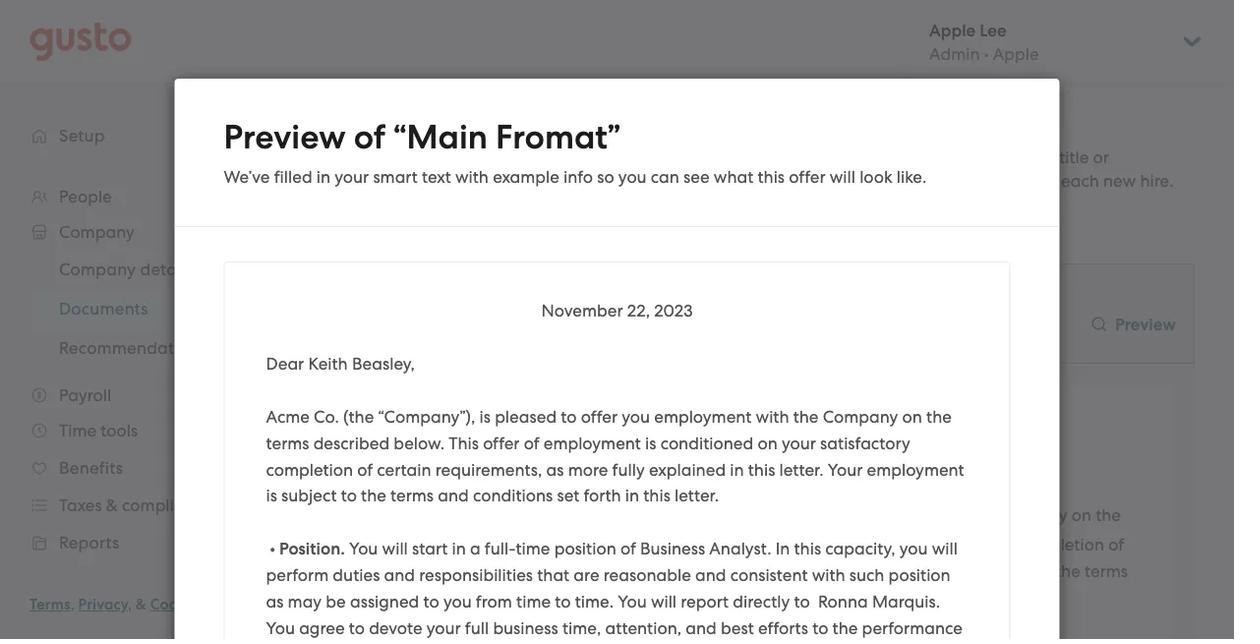 Task type: locate. For each thing, give the bounding box(es) containing it.
time right a on the bottom
[[516, 539, 550, 558]]

0 horizontal spatial conditioned
[[661, 433, 754, 453]]

of
[[354, 118, 386, 157], [524, 433, 539, 453], [357, 460, 373, 479], [627, 535, 642, 554], [1108, 535, 1124, 554], [620, 539, 636, 558]]

1 horizontal spatial conditioned
[[763, 535, 856, 554]]

0 vertical spatial that
[[773, 148, 806, 167]]

smart inside customize your template below. then, highlight the sections that change for each candidate (like title or compensation) and use the smart text drop-down to create fields that you can quickly update for each new hire.
[[521, 171, 566, 191]]

2 vertical spatial that
[[537, 565, 570, 585]]

. left in
[[767, 539, 771, 558]]

you
[[349, 539, 378, 558], [618, 592, 647, 611], [266, 618, 295, 638]]

"company"), down "beasley"
[[378, 407, 475, 426]]

conditions up • position. you will start in a full-time position of business analyst
[[473, 486, 553, 506]]

certain up assigned
[[369, 561, 423, 581]]

0 vertical spatial company
[[823, 407, 898, 426]]

0 vertical spatial described
[[313, 433, 390, 453]]

conditioned
[[661, 433, 754, 453], [763, 535, 856, 554]]

1 vertical spatial for
[[1035, 171, 1057, 191]]

described inside document
[[313, 433, 390, 453]]

example
[[493, 167, 559, 187]]

you inside the . you agree to devote your full business time, attention, and best efforts to the performanc
[[266, 618, 295, 638]]

1 horizontal spatial set
[[557, 486, 579, 506]]

0 horizontal spatial that
[[537, 565, 570, 585]]

0 horizontal spatial .
[[767, 539, 771, 558]]

you inside '. in this capacity, you will perform duties and responsibilities that are reasonable and consistent with such position as may be assigned to you from time to time. you will report directly to'
[[618, 592, 647, 611]]

text
[[422, 167, 451, 187], [570, 171, 599, 191]]

below. right a on the bottom
[[496, 535, 547, 554]]

is
[[479, 407, 491, 426], [645, 433, 656, 453], [266, 486, 277, 506], [649, 505, 660, 525], [748, 535, 759, 554], [960, 561, 971, 581]]

sections
[[707, 148, 769, 167]]

template
[[428, 148, 499, 167]]

will left 'look' on the right
[[830, 167, 856, 187]]

and inside the . you agree to devote your full business time, attention, and best efforts to the performanc
[[686, 618, 717, 638]]

you up attention,
[[618, 592, 647, 611]]

0 vertical spatial set
[[557, 486, 579, 506]]

efforts
[[758, 618, 808, 638]]

as inside '. in this capacity, you will perform duties and responsibilities that are reasonable and consistent with such position as may be assigned to you from time to time. you will report directly to'
[[266, 592, 284, 611]]

this inside document
[[449, 433, 479, 453]]

pleased
[[495, 407, 557, 426], [664, 505, 726, 525]]

smart down then,
[[521, 171, 566, 191]]

1 horizontal spatial smart
[[521, 171, 566, 191]]

fromat inside preview of " main fromat " we've filled in your smart text with example info so you can see what this offer will look like.
[[496, 118, 608, 157]]

0 vertical spatial conditions
[[473, 486, 553, 506]]

satisfactory inside document
[[820, 433, 910, 453]]

fromat
[[373, 107, 456, 137], [496, 118, 608, 157]]

you up duties
[[349, 539, 378, 558]]

1 vertical spatial that
[[815, 171, 847, 191]]

smart down "
[[373, 167, 418, 187]]

0 vertical spatial as
[[546, 460, 564, 479]]

position inside • position. you will start in a full-time position of business analyst
[[554, 539, 616, 558]]

2 horizontal spatial you
[[618, 592, 647, 611]]

that down change
[[815, 171, 847, 191]]

time up business on the bottom of page
[[516, 592, 551, 611]]

. for consistent
[[767, 539, 771, 558]]

0 horizontal spatial dear
[[266, 354, 304, 373]]

can left see
[[651, 167, 679, 187]]

1 vertical spatial set
[[488, 588, 510, 607]]

main fromat
[[306, 107, 456, 137]]

1 horizontal spatial forth
[[584, 486, 621, 506]]

0 vertical spatial preview
[[224, 118, 346, 157]]

responsibilities
[[419, 565, 533, 585]]

main
[[306, 107, 367, 137], [407, 118, 488, 157]]

0 vertical spatial completion
[[266, 460, 353, 479]]

(the "company"), is pleased to offer you employment with the company on the terms described below. this offer of employment is conditioned on your satisfactory completion of certain requirements, as more fully explained in this letter. your employment is subject to the terms and conditions set forth in this letter.
[[266, 407, 969, 506], [369, 505, 1132, 607]]

below.
[[503, 148, 554, 167], [394, 433, 445, 453], [496, 535, 547, 554]]

you
[[618, 167, 647, 187], [851, 171, 880, 191], [622, 407, 650, 426], [791, 505, 819, 525], [900, 539, 928, 558], [443, 592, 472, 611]]

your inside customize your template below. then, highlight the sections that change for each candidate (like title or compensation) and use the smart text drop-down to create fields that you can quickly update for each new hire.
[[390, 148, 424, 167]]

so
[[597, 167, 614, 187]]

this
[[758, 167, 785, 187], [748, 460, 775, 479], [643, 486, 671, 506], [794, 539, 821, 558], [740, 561, 767, 581], [574, 588, 601, 607]]

1 horizontal spatial text
[[570, 171, 599, 191]]

1 horizontal spatial company
[[992, 505, 1068, 525]]

1 vertical spatial satisfactory
[[923, 535, 1013, 554]]

certain inside document
[[377, 460, 431, 479]]

0 vertical spatial position
[[554, 539, 616, 558]]

1 vertical spatial this
[[551, 535, 582, 554]]

this right in
[[794, 539, 821, 558]]

fully right the are
[[604, 561, 637, 581]]

main up customize
[[306, 107, 367, 137]]

analyst
[[709, 539, 767, 558]]

0 vertical spatial each
[[898, 148, 936, 167]]

each down title
[[1061, 171, 1099, 191]]

. for the
[[936, 592, 940, 611]]

main up use
[[407, 118, 488, 157]]

0 horizontal spatial pleased
[[495, 407, 557, 426]]

completion
[[266, 460, 353, 479], [1017, 535, 1104, 554]]

main inside preview of " main fromat " we've filled in your smart text with example info so you can see what this offer will look like.
[[407, 118, 488, 157]]

for left like.
[[872, 148, 894, 167]]

may
[[288, 592, 322, 611]]

0 horizontal spatial this
[[449, 433, 479, 453]]

co.
[[314, 407, 339, 426]]

letter.
[[779, 460, 824, 479], [675, 486, 719, 506], [771, 561, 815, 581], [606, 588, 650, 607]]

and up start
[[438, 486, 469, 506]]

position up the are
[[554, 539, 616, 558]]

dear down "beasley"
[[369, 449, 411, 469]]

that up fields
[[773, 148, 806, 167]]

fromat up example
[[496, 118, 608, 157]]

preview inside preview of " main fromat " we've filled in your smart text with example info so you can see what this offer will look like.
[[224, 118, 346, 157]]

the inside the . you agree to devote your full business time, attention, and best efforts to the performanc
[[833, 618, 858, 638]]

this
[[449, 433, 479, 453], [551, 535, 582, 554]]

2 vertical spatial as
[[266, 592, 284, 611]]

letter. down in
[[771, 561, 815, 581]]

preview inside 'button'
[[1115, 314, 1176, 334]]

1 vertical spatial company
[[992, 505, 1068, 525]]

0 vertical spatial time
[[516, 539, 550, 558]]

ronna marquis
[[818, 592, 936, 611]]

1 horizontal spatial pleased
[[664, 505, 726, 525]]

for down (like
[[1035, 171, 1057, 191]]

in up reasonable
[[625, 486, 639, 506]]

0 vertical spatial more
[[568, 460, 608, 479]]

below. left then,
[[503, 148, 554, 167]]

dear keith beasley ,
[[266, 354, 415, 373]]

dear left keith
[[266, 354, 304, 373]]

account menu element
[[904, 0, 1205, 84]]

1 horizontal spatial (the
[[513, 505, 543, 525]]

cookies
[[150, 596, 205, 614]]

0 vertical spatial you
[[349, 539, 378, 558]]

0 horizontal spatial you
[[266, 618, 295, 638]]

0 vertical spatial fully
[[612, 460, 645, 479]]

terms
[[30, 596, 70, 614]]

filled
[[274, 167, 312, 187]]

each up quickly
[[898, 148, 936, 167]]

set down responsibilities
[[488, 588, 510, 607]]

your up ronna
[[820, 561, 855, 581]]

0 horizontal spatial described
[[313, 433, 390, 453]]

1 vertical spatial described
[[416, 535, 492, 554]]

time inside • position. you will start in a full-time position of business analyst
[[516, 539, 550, 558]]

. inside '. in this capacity, you will perform duties and responsibilities that are reasonable and consistent with such position as may be assigned to you from time to time. you will report directly to'
[[767, 539, 771, 558]]

forth up '. in this capacity, you will perform duties and responsibilities that are reasonable and consistent with such position as may be assigned to you from time to time. you will report directly to'
[[584, 486, 621, 506]]

will
[[830, 167, 856, 187], [382, 539, 408, 558], [932, 539, 958, 558], [651, 592, 677, 611]]

subject inside document
[[281, 486, 337, 506]]

can
[[651, 167, 679, 187], [884, 171, 912, 191]]

fromat up the "template"
[[373, 107, 456, 137]]

text left use
[[422, 167, 451, 187]]

as up • position. you will start in a full-time position of business analyst
[[546, 460, 564, 479]]

position up the marquis
[[889, 565, 951, 585]]

0 vertical spatial below.
[[503, 148, 554, 167]]

full
[[465, 618, 489, 638]]

conditions down responsibilities
[[404, 588, 484, 607]]

0 horizontal spatial subject
[[281, 486, 337, 506]]

smart
[[373, 167, 418, 187], [521, 171, 566, 191]]

0 horizontal spatial satisfactory
[[820, 433, 910, 453]]

beasley
[[352, 354, 411, 373]]

certain up start
[[377, 460, 431, 479]]

will up the marquis
[[932, 539, 958, 558]]

can left quickly
[[884, 171, 912, 191]]

will left start
[[382, 539, 408, 558]]

conditioned inside document
[[661, 433, 754, 453]]

fully up business
[[612, 460, 645, 479]]

1 vertical spatial preview
[[1115, 314, 1176, 334]]

requirements, down a on the bottom
[[427, 561, 534, 581]]

0 vertical spatial satisfactory
[[820, 433, 910, 453]]

in right filled
[[316, 167, 331, 187]]

. right ronna
[[936, 592, 940, 611]]

this right what at the right top of page
[[758, 167, 785, 187]]

on
[[902, 407, 922, 426], [758, 433, 778, 453], [1072, 505, 1092, 525], [860, 535, 880, 554]]

requirements,
[[435, 460, 542, 479], [427, 561, 534, 581]]

business
[[493, 618, 558, 638]]

•
[[270, 539, 275, 559]]

1 horizontal spatial for
[[1035, 171, 1057, 191]]

0 vertical spatial requirements,
[[435, 460, 542, 479]]

preview right module__icon___go7vc
[[1115, 314, 1176, 334]]

as left the may
[[266, 592, 284, 611]]

"company"), up the are
[[547, 505, 645, 525]]

like.
[[897, 167, 927, 187]]

your
[[390, 148, 424, 167], [335, 167, 369, 187], [782, 433, 816, 453], [885, 535, 919, 554], [427, 618, 461, 638]]

home image
[[30, 22, 132, 61]]

0 horizontal spatial position
[[554, 539, 616, 558]]

for
[[872, 148, 894, 167], [1035, 171, 1057, 191]]

(the up • position. you will start in a full-time position of business analyst
[[513, 505, 543, 525]]

1 vertical spatial pleased
[[664, 505, 726, 525]]

the
[[678, 148, 703, 167], [492, 171, 517, 191], [793, 407, 819, 426], [926, 407, 952, 426], [361, 486, 386, 506], [963, 505, 988, 525], [1096, 505, 1121, 525], [1055, 561, 1081, 581], [833, 618, 858, 638]]

company
[[823, 407, 898, 426], [992, 505, 1068, 525]]

in up analyst
[[730, 460, 744, 479]]

1 vertical spatial position
[[889, 565, 951, 585]]

smart inside preview of " main fromat " we've filled in your smart text with example info so you can see what this offer will look like.
[[373, 167, 418, 187]]

1 horizontal spatial preview
[[1115, 314, 1176, 334]]

2 vertical spatial you
[[266, 618, 295, 638]]

0 vertical spatial certain
[[377, 460, 431, 479]]

0 vertical spatial dear
[[266, 354, 304, 373]]

and down report
[[686, 618, 717, 638]]

your
[[828, 460, 863, 479], [820, 561, 855, 581]]

preview
[[224, 118, 346, 157], [1115, 314, 1176, 334]]

0 vertical spatial pleased
[[495, 407, 557, 426]]

described up responsibilities
[[416, 535, 492, 554]]

1 horizontal spatial each
[[1061, 171, 1099, 191]]

more inside document
[[568, 460, 608, 479]]

will down reasonable
[[651, 592, 677, 611]]

conditions
[[473, 486, 553, 506], [404, 588, 484, 607]]

as
[[546, 460, 564, 479], [538, 561, 556, 581], [266, 592, 284, 611]]

report
[[681, 592, 729, 611]]

1 vertical spatial forth
[[515, 588, 552, 607]]

as down • position. you will start in a full-time position of business analyst
[[538, 561, 556, 581]]

text down then,
[[570, 171, 599, 191]]

this down the are
[[574, 588, 601, 607]]

below. down "beasley"
[[394, 433, 445, 453]]

create
[[716, 171, 765, 191]]

0 vertical spatial (the
[[343, 407, 374, 426]]

and down the "template"
[[426, 171, 457, 191]]

down
[[648, 171, 692, 191]]

preview up filled
[[224, 118, 346, 157]]

document containing preview of "
[[175, 79, 1060, 639]]

1 vertical spatial .
[[936, 592, 940, 611]]

more
[[568, 460, 608, 479], [560, 561, 600, 581]]

full-
[[485, 539, 516, 558]]

explained down business
[[641, 561, 718, 581]]

1 horizontal spatial .
[[936, 592, 940, 611]]

0 vertical spatial this
[[449, 433, 479, 453]]

change
[[810, 148, 868, 167]]

in left time.
[[556, 588, 570, 607]]

preview for preview
[[1115, 314, 1176, 334]]

forth up business on the bottom of page
[[515, 588, 552, 607]]

0 horizontal spatial text
[[422, 167, 451, 187]]

1 vertical spatial completion
[[1017, 535, 1104, 554]]

1 horizontal spatial fromat
[[496, 118, 608, 157]]

described down co.
[[313, 433, 390, 453]]

. inside the . you agree to devote your full business time, attention, and best efforts to the performanc
[[936, 592, 940, 611]]

1 horizontal spatial that
[[773, 148, 806, 167]]

look
[[860, 167, 893, 187]]

assigned
[[350, 592, 419, 611]]

letter. up business
[[675, 486, 719, 506]]

1 horizontal spatial can
[[884, 171, 912, 191]]

terms
[[266, 433, 309, 453], [390, 486, 434, 506], [369, 535, 412, 554], [1085, 561, 1128, 581]]

in inside preview of " main fromat " we've filled in your smart text with example info so you can see what this offer will look like.
[[316, 167, 331, 187]]

,
[[411, 354, 415, 373], [580, 449, 584, 469], [70, 596, 75, 614], [128, 596, 132, 614]]

1 horizontal spatial you
[[349, 539, 378, 558]]

"company"),
[[378, 407, 475, 426], [547, 505, 645, 525]]

1 horizontal spatial position
[[889, 565, 951, 585]]

in left a on the bottom
[[452, 539, 466, 558]]

1 horizontal spatial main
[[407, 118, 488, 157]]

0 vertical spatial .
[[767, 539, 771, 558]]

your up capacity,
[[828, 460, 863, 479]]

0 vertical spatial subject
[[281, 486, 337, 506]]

with inside '. in this capacity, you will perform duties and responsibilities that are reasonable and consistent with such position as may be assigned to you from time to time. you will report directly to'
[[812, 565, 845, 585]]

set up • position. you will start in a full-time position of business analyst
[[557, 486, 579, 506]]

requirements, up full-
[[435, 460, 542, 479]]

and
[[426, 171, 457, 191], [438, 486, 469, 506], [384, 565, 415, 585], [695, 565, 726, 585], [369, 588, 400, 607], [686, 618, 717, 638]]

set inside document
[[557, 486, 579, 506]]

fully
[[612, 460, 645, 479], [604, 561, 637, 581]]

acme co.
[[266, 407, 339, 426]]

0 horizontal spatial forth
[[515, 588, 552, 607]]

you down the may
[[266, 618, 295, 638]]

(the
[[343, 407, 374, 426], [513, 505, 543, 525]]

.
[[767, 539, 771, 558], [936, 592, 940, 611]]

1 vertical spatial dear
[[369, 449, 411, 469]]

you inside • position. you will start in a full-time position of business analyst
[[349, 539, 378, 558]]

that left the are
[[537, 565, 570, 585]]

(the right co.
[[343, 407, 374, 426]]

0 vertical spatial "company"),
[[378, 407, 475, 426]]

and inside customize your template below. then, highlight the sections that change for each candidate (like title or compensation) and use the smart text drop-down to create fields that you can quickly update for each new hire.
[[426, 171, 457, 191]]

module__icon___go7vc image
[[1092, 316, 1107, 332]]

position inside '. in this capacity, you will perform duties and responsibilities that are reasonable and consistent with such position as may be assigned to you from time to time. you will report directly to'
[[889, 565, 951, 585]]

with
[[455, 167, 489, 187], [756, 407, 789, 426], [925, 505, 958, 525], [812, 565, 845, 585]]

1 vertical spatial (the
[[513, 505, 543, 525]]

november
[[541, 301, 623, 321]]

letter. down reasonable
[[606, 588, 650, 607]]

explained up business
[[649, 460, 726, 479]]

1 vertical spatial more
[[560, 561, 600, 581]]

see
[[684, 167, 710, 187]]

time inside '. in this capacity, you will perform duties and responsibilities that are reasonable and consistent with such position as may be assigned to you from time to time. you will report directly to'
[[516, 592, 551, 611]]

this up analyst
[[748, 460, 775, 479]]

1 vertical spatial requirements,
[[427, 561, 534, 581]]

0 horizontal spatial can
[[651, 167, 679, 187]]

consistent
[[730, 565, 808, 585]]

document
[[175, 79, 1060, 639]]

we've
[[224, 167, 270, 187]]

1 vertical spatial subject
[[976, 561, 1031, 581]]



Task type: vqa. For each thing, say whether or not it's contained in the screenshot.
the customize your template below. then, highlight the sections that change for each candidate (like title or compensation) and use the smart text drop-down to create fields that you can quickly update for each new hire. in the top of the page
yes



Task type: describe. For each thing, give the bounding box(es) containing it.
1 vertical spatial conditioned
[[763, 535, 856, 554]]

22,
[[627, 301, 650, 321]]

1 horizontal spatial subject
[[976, 561, 1031, 581]]

1 vertical spatial your
[[820, 561, 855, 581]]

fully inside document
[[612, 460, 645, 479]]

keith
[[308, 354, 348, 373]]

1 horizontal spatial satisfactory
[[923, 535, 1013, 554]]

1 vertical spatial explained
[[641, 561, 718, 581]]

2 horizontal spatial that
[[815, 171, 847, 191]]

what
[[714, 167, 754, 187]]

november 22, 2023
[[541, 301, 693, 321]]

fields
[[769, 171, 811, 191]]

pleased inside document
[[495, 407, 557, 426]]

terms , privacy , & cookies
[[30, 596, 205, 614]]

best
[[721, 618, 754, 638]]

info
[[564, 167, 593, 187]]

directly
[[733, 592, 790, 611]]

0 horizontal spatial fromat
[[373, 107, 456, 137]]

2023
[[654, 301, 693, 321]]

perform
[[266, 565, 329, 585]]

privacy link
[[78, 596, 128, 614]]

title
[[1059, 148, 1089, 167]]

in down analyst
[[722, 561, 736, 581]]

(like
[[1024, 148, 1055, 167]]

use
[[461, 171, 488, 191]]

1 vertical spatial certain
[[369, 561, 423, 581]]

0 horizontal spatial for
[[872, 148, 894, 167]]

preview of " main fromat " we've filled in your smart text with example info so you can see what this offer will look like.
[[224, 118, 927, 187]]

1 horizontal spatial completion
[[1017, 535, 1104, 554]]

in
[[776, 539, 790, 558]]

. in this capacity, you will perform duties and responsibilities that are reasonable and consistent with such position as may be assigned to you from time to time. you will report directly to
[[266, 539, 962, 611]]

are
[[574, 565, 599, 585]]

such
[[850, 565, 885, 585]]

&
[[136, 596, 147, 614]]

this down analyst
[[740, 561, 767, 581]]

. you agree to devote your full business time, attention, and best efforts to the performanc
[[266, 592, 967, 639]]

company inside document
[[823, 407, 898, 426]]

business
[[640, 539, 705, 558]]

and up the devote
[[369, 588, 400, 607]]

explained inside document
[[649, 460, 726, 479]]

candidate
[[940, 148, 1020, 167]]

text inside customize your template below. then, highlight the sections that change for each candidate (like title or compensation) and use the smart text drop-down to create fields that you can quickly update for each new hire.
[[570, 171, 599, 191]]

a
[[470, 539, 481, 558]]

0 horizontal spatial (the
[[343, 407, 374, 426]]

marquis
[[872, 592, 936, 611]]

privacy
[[78, 596, 128, 614]]

ronna
[[818, 592, 868, 611]]

dear for dear
[[369, 449, 411, 469]]

preview for preview of " main fromat " we've filled in your smart text with example info so you can see what this offer will look like.
[[224, 118, 346, 157]]

1 horizontal spatial described
[[416, 535, 492, 554]]

or
[[1093, 148, 1109, 167]]

drop-
[[604, 171, 648, 191]]

quickly
[[916, 171, 970, 191]]

you inside preview of " main fromat " we've filled in your smart text with example info so you can see what this offer will look like.
[[618, 167, 647, 187]]

terms link
[[30, 596, 70, 614]]

update
[[974, 171, 1031, 191]]

compensation)
[[306, 171, 422, 191]]

1 vertical spatial as
[[538, 561, 556, 581]]

can inside preview of " main fromat " we've filled in your smart text with example info so you can see what this offer will look like.
[[651, 167, 679, 187]]

reasonable
[[604, 565, 691, 585]]

hire.
[[1140, 171, 1174, 191]]

highlight
[[605, 148, 674, 167]]

with inside preview of " main fromat " we've filled in your smart text with example info so you can see what this offer will look like.
[[455, 167, 489, 187]]

1 horizontal spatial this
[[551, 535, 582, 554]]

text inside preview of " main fromat " we've filled in your smart text with example info so you can see what this offer will look like.
[[422, 167, 451, 187]]

agree
[[299, 618, 345, 638]]

1 vertical spatial below.
[[394, 433, 445, 453]]

then,
[[558, 148, 601, 167]]

0 horizontal spatial set
[[488, 588, 510, 607]]

this inside preview of " main fromat " we've filled in your smart text with example info so you can see what this offer will look like.
[[758, 167, 785, 187]]

that inside '. in this capacity, you will perform duties and responsibilities that are reasonable and consistent with such position as may be assigned to you from time to time. you will report directly to'
[[537, 565, 570, 585]]

, inside document
[[411, 354, 415, 373]]

position.
[[279, 539, 345, 559]]

0 vertical spatial your
[[828, 460, 863, 479]]

"
[[393, 118, 407, 157]]

cookies button
[[150, 593, 205, 617]]

acme
[[266, 407, 310, 426]]

can inside customize your template below. then, highlight the sections that change for each candidate (like title or compensation) and use the smart text drop-down to create fields that you can quickly update for each new hire.
[[884, 171, 912, 191]]

0 horizontal spatial main
[[306, 107, 367, 137]]

and up report
[[695, 565, 726, 585]]

of inside • position. you will start in a full-time position of business analyst
[[620, 539, 636, 558]]

of inside preview of " main fromat " we've filled in your smart text with example info so you can see what this offer will look like.
[[354, 118, 386, 157]]

devote
[[369, 618, 422, 638]]

2 vertical spatial below.
[[496, 535, 547, 554]]

attention,
[[605, 618, 682, 638]]

letter. up in
[[779, 460, 824, 479]]

1 vertical spatial conditions
[[404, 588, 484, 607]]

conditions inside document
[[473, 486, 553, 506]]

new
[[1103, 171, 1136, 191]]

in inside • position. you will start in a full-time position of business analyst
[[452, 539, 466, 558]]

this up business
[[643, 486, 671, 506]]

will inside • position. you will start in a full-time position of business analyst
[[382, 539, 408, 558]]

"
[[608, 118, 621, 157]]

forth inside document
[[584, 486, 621, 506]]

dear for dear keith beasley ,
[[266, 354, 304, 373]]

your inside preview of " main fromat " we've filled in your smart text with example info so you can see what this offer will look like.
[[335, 167, 369, 187]]

from
[[476, 592, 512, 611]]

1 vertical spatial "company"),
[[547, 505, 645, 525]]

preview button
[[1084, 298, 1184, 353]]

"company"), inside document
[[378, 407, 475, 426]]

0 horizontal spatial completion
[[266, 460, 353, 479]]

customize your template below. then, highlight the sections that change for each candidate (like title or compensation) and use the smart text drop-down to create fields that you can quickly update for each new hire.
[[306, 148, 1174, 191]]

1 vertical spatial each
[[1061, 171, 1099, 191]]

0 horizontal spatial each
[[898, 148, 936, 167]]

time,
[[562, 618, 601, 638]]

and up assigned
[[384, 565, 415, 585]]

your inside the . you agree to devote your full business time, attention, and best efforts to the performanc
[[427, 618, 461, 638]]

requirements, inside document
[[435, 460, 542, 479]]

to inside customize your template below. then, highlight the sections that change for each candidate (like title or compensation) and use the smart text drop-down to create fields that you can quickly update for each new hire.
[[696, 171, 712, 191]]

be
[[326, 592, 346, 611]]

1 vertical spatial fully
[[604, 561, 637, 581]]

capacity,
[[825, 539, 895, 558]]

duties
[[333, 565, 380, 585]]

start
[[412, 539, 448, 558]]

you inside customize your template below. then, highlight the sections that change for each candidate (like title or compensation) and use the smart text drop-down to create fields that you can quickly update for each new hire.
[[851, 171, 880, 191]]

customize
[[306, 148, 386, 167]]

this inside '. in this capacity, you will perform duties and responsibilities that are reasonable and consistent with such position as may be assigned to you from time to time. you will report directly to'
[[794, 539, 821, 558]]

below. inside customize your template below. then, highlight the sections that change for each candidate (like title or compensation) and use the smart text drop-down to create fields that you can quickly update for each new hire.
[[503, 148, 554, 167]]

• position. you will start in a full-time position of business analyst
[[266, 539, 767, 559]]

will inside preview of " main fromat " we've filled in your smart text with example info so you can see what this offer will look like.
[[830, 167, 856, 187]]

time.
[[575, 592, 614, 611]]

offer inside preview of " main fromat " we've filled in your smart text with example info so you can see what this offer will look like.
[[789, 167, 826, 187]]



